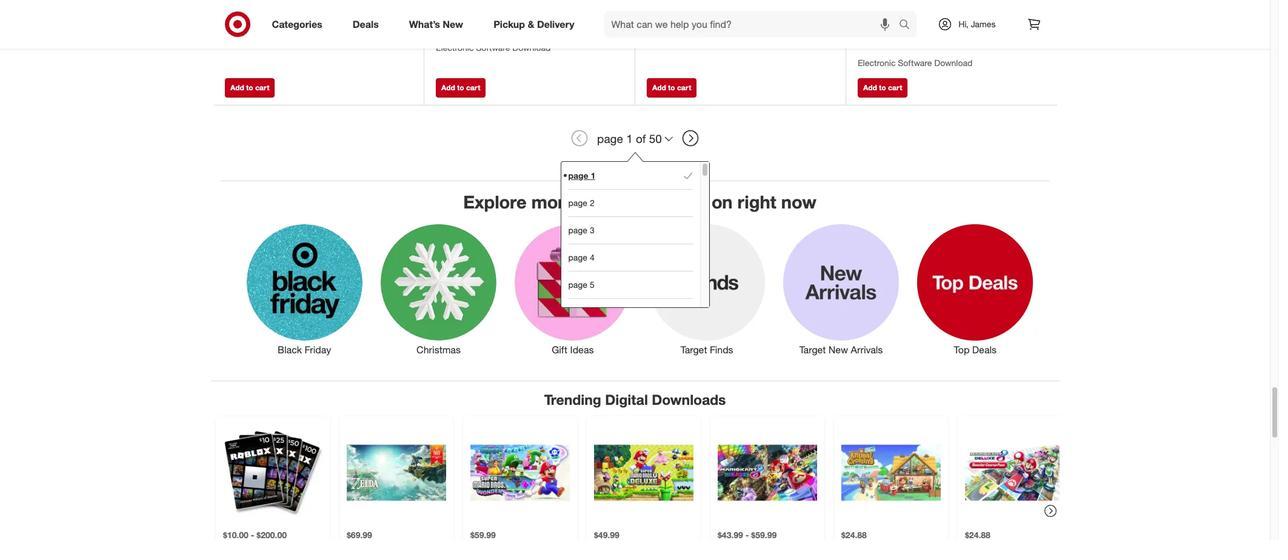 Task type: describe. For each thing, give the bounding box(es) containing it.
cart for 2nd add to cart button from the right
[[678, 83, 692, 92]]

page 6
[[569, 307, 595, 317]]

page 4
[[569, 252, 595, 263]]

going
[[660, 191, 707, 213]]

software for $39.99
[[476, 42, 510, 53]]

add to cart for fourth add to cart button from the left
[[864, 83, 903, 92]]

online inside $69.88 when purchased online free with series x console
[[916, 24, 935, 33]]

6
[[590, 307, 595, 317]]

electronic software download for $69.88
[[858, 57, 973, 68]]

page 5
[[569, 280, 595, 290]]

more
[[532, 191, 575, 213]]

0 horizontal spatial deals
[[353, 18, 379, 30]]

target finds link
[[640, 222, 775, 357]]

to for second add to cart button from left
[[457, 83, 464, 92]]

top deals
[[955, 344, 997, 356]]

page for page 4
[[569, 252, 588, 263]]

electronic for $39.99
[[436, 42, 474, 53]]

software for $69.88
[[899, 57, 933, 68]]

of for 1
[[636, 131, 646, 145]]

what's
[[601, 191, 655, 213]]

1 for page 1 of 50
[[627, 131, 633, 145]]

4
[[590, 252, 595, 263]]

when inside $39.99 when purchased online
[[436, 23, 455, 33]]

page for page 5
[[569, 280, 588, 290]]

add to cart for 2nd add to cart button from the right
[[653, 83, 692, 92]]

$39.99
[[436, 7, 465, 19]]

1 vertical spatial deals
[[973, 344, 997, 356]]

now
[[782, 191, 817, 213]]

hi,
[[959, 19, 969, 29]]

add to cart for second add to cart button from left
[[442, 83, 481, 92]]

ideas
[[571, 344, 594, 356]]

page 1 of 50
[[598, 131, 662, 145]]

gift ideas link
[[506, 222, 640, 357]]

on
[[712, 191, 733, 213]]

pickup & delivery link
[[484, 11, 590, 38]]

page 4 link
[[569, 244, 693, 271]]

with
[[878, 38, 893, 48]]

online inside $39.99 when purchased online
[[494, 23, 513, 33]]

1 for page 1
[[591, 170, 596, 180]]

download for $69.88
[[935, 57, 973, 68]]

delivery
[[537, 18, 575, 30]]

black
[[278, 344, 302, 356]]

finds
[[710, 344, 734, 356]]

cart for second add to cart button from left
[[466, 83, 481, 92]]

3 add to cart button from the left
[[647, 78, 697, 98]]

digital
[[606, 392, 648, 408]]

pickup & delivery
[[494, 18, 575, 30]]

categories link
[[262, 11, 338, 38]]

explore more of what's going on right now
[[464, 191, 817, 213]]

page 2 link
[[569, 189, 693, 217]]

categories
[[272, 18, 323, 30]]

page 3 link
[[569, 217, 693, 244]]

$69.88 when purchased online free with series x console
[[858, 8, 961, 48]]

electronic for $69.88
[[858, 57, 896, 68]]

$59.99 when purchased online for 2nd add to cart button from the right
[[647, 7, 724, 33]]

trending digital downloads
[[545, 392, 726, 408]]

page 2
[[569, 198, 595, 208]]

$59.99 for 2nd add to cart button from the right
[[647, 7, 676, 19]]

arrivals
[[851, 344, 883, 356]]

add for second add to cart button from left
[[442, 83, 455, 92]]

5
[[590, 280, 595, 290]]



Task type: locate. For each thing, give the bounding box(es) containing it.
target new arrivals link
[[775, 222, 909, 357]]

downloads
[[652, 392, 726, 408]]

0 vertical spatial deals
[[353, 18, 379, 30]]

search button
[[894, 11, 923, 40]]

3 to from the left
[[669, 83, 676, 92]]

1 target from the left
[[681, 344, 708, 356]]

target left arrivals
[[800, 344, 826, 356]]

add
[[231, 83, 244, 92], [442, 83, 455, 92], [653, 83, 667, 92], [864, 83, 878, 92]]

0 vertical spatial of
[[636, 131, 646, 145]]

software
[[476, 42, 510, 53], [899, 57, 933, 68]]

1 vertical spatial software
[[899, 57, 933, 68]]

3 cart from the left
[[678, 83, 692, 92]]

0 horizontal spatial electronic
[[436, 42, 474, 53]]

new super mario bros u deluxe - nintendo switch image
[[594, 424, 694, 523], [594, 424, 694, 523]]

1 to from the left
[[246, 83, 253, 92]]

0 horizontal spatial new
[[443, 18, 464, 30]]

0 vertical spatial electronic software download
[[436, 42, 551, 53]]

0 vertical spatial download
[[513, 42, 551, 53]]

page
[[598, 131, 624, 145], [569, 170, 589, 180], [569, 198, 588, 208], [569, 225, 588, 235], [569, 252, 588, 263], [569, 280, 588, 290], [569, 307, 588, 317]]

page 6 link
[[569, 298, 693, 326]]

what's new link
[[399, 11, 479, 38]]

0 vertical spatial 1
[[627, 131, 633, 145]]

4 to from the left
[[880, 83, 887, 92]]

pickup
[[494, 18, 525, 30]]

1 horizontal spatial electronic
[[858, 57, 896, 68]]

&
[[528, 18, 535, 30]]

1 add from the left
[[231, 83, 244, 92]]

new for what's
[[443, 18, 464, 30]]

1 add to cart button from the left
[[225, 78, 275, 98]]

1 horizontal spatial 1
[[627, 131, 633, 145]]

page for page 3
[[569, 225, 588, 235]]

top
[[955, 344, 970, 356]]

0 horizontal spatial of
[[580, 191, 596, 213]]

0 horizontal spatial $59.99
[[225, 7, 254, 19]]

1 horizontal spatial of
[[636, 131, 646, 145]]

explore
[[464, 191, 527, 213]]

add to cart button
[[225, 78, 275, 98], [436, 78, 486, 98], [647, 78, 697, 98], [858, 78, 908, 98]]

1 vertical spatial electronic software download
[[858, 57, 973, 68]]

1 horizontal spatial new
[[829, 344, 849, 356]]

0 horizontal spatial download
[[513, 42, 551, 53]]

what's new
[[409, 18, 464, 30]]

2 $59.99 when purchased online from the left
[[647, 7, 724, 33]]

cart for fourth add to cart button from the left
[[889, 83, 903, 92]]

x
[[922, 38, 927, 48]]

purchased inside $69.88 when purchased online free with series x console
[[879, 24, 914, 33]]

0 horizontal spatial $59.99 when purchased online
[[225, 7, 302, 33]]

electronic software download down pickup
[[436, 42, 551, 53]]

target
[[681, 344, 708, 356], [800, 344, 826, 356]]

james
[[971, 19, 996, 29]]

1 cart from the left
[[255, 83, 270, 92]]

cart for fourth add to cart button from right
[[255, 83, 270, 92]]

4 add to cart button from the left
[[858, 78, 908, 98]]

deals
[[353, 18, 379, 30], [973, 344, 997, 356]]

1 $59.99 when purchased online from the left
[[225, 7, 302, 33]]

1 horizontal spatial software
[[899, 57, 933, 68]]

search
[[894, 19, 923, 31]]

console
[[930, 38, 961, 48]]

page left 6
[[569, 307, 588, 317]]

deals left what's
[[353, 18, 379, 30]]

1 horizontal spatial $59.99
[[647, 7, 676, 19]]

page inside "link"
[[569, 252, 588, 263]]

page left '3' at the top of page
[[569, 225, 588, 235]]

0 horizontal spatial software
[[476, 42, 510, 53]]

new for target
[[829, 344, 849, 356]]

page 5 link
[[569, 271, 693, 298]]

1
[[627, 131, 633, 145], [591, 170, 596, 180]]

to for fourth add to cart button from right
[[246, 83, 253, 92]]

1 vertical spatial 1
[[591, 170, 596, 180]]

1 vertical spatial of
[[580, 191, 596, 213]]

0 horizontal spatial electronic software download
[[436, 42, 551, 53]]

purchased
[[246, 23, 281, 33], [457, 23, 492, 33], [668, 23, 703, 33], [879, 24, 914, 33]]

page for page 1
[[569, 170, 589, 180]]

2 to from the left
[[457, 83, 464, 92]]

1 inside dropdown button
[[627, 131, 633, 145]]

new left arrivals
[[829, 344, 849, 356]]

target left finds
[[681, 344, 708, 356]]

1 horizontal spatial target
[[800, 344, 826, 356]]

page left 4
[[569, 252, 588, 263]]

2 $59.99 from the left
[[647, 7, 676, 19]]

2 add to cart from the left
[[442, 83, 481, 92]]

of left 50
[[636, 131, 646, 145]]

page 1 link
[[569, 162, 693, 189]]

add for 2nd add to cart button from the right
[[653, 83, 667, 92]]

gift ideas
[[552, 344, 594, 356]]

0 horizontal spatial target
[[681, 344, 708, 356]]

new right what's
[[443, 18, 464, 30]]

of for more
[[580, 191, 596, 213]]

when inside $69.88 when purchased online free with series x console
[[858, 24, 877, 33]]

deals link
[[343, 11, 394, 38]]

page left 2
[[569, 198, 588, 208]]

1 vertical spatial download
[[935, 57, 973, 68]]

add for fourth add to cart button from right
[[231, 83, 244, 92]]

roblox gift card image
[[223, 424, 322, 523]]

mario kart 8 deluxe - nintendo switch image
[[718, 424, 817, 523], [718, 424, 817, 523]]

to for 2nd add to cart button from the right
[[669, 83, 676, 92]]

page left the 5
[[569, 280, 588, 290]]

4 cart from the left
[[889, 83, 903, 92]]

target for target finds
[[681, 344, 708, 356]]

add to cart
[[231, 83, 270, 92], [442, 83, 481, 92], [653, 83, 692, 92], [864, 83, 903, 92]]

of
[[636, 131, 646, 145], [580, 191, 596, 213]]

deals right top
[[973, 344, 997, 356]]

page for page 6
[[569, 307, 588, 317]]

electronic
[[436, 42, 474, 53], [858, 57, 896, 68]]

1 horizontal spatial download
[[935, 57, 973, 68]]

electronic software download down series
[[858, 57, 973, 68]]

to for fourth add to cart button from the left
[[880, 83, 887, 92]]

friday
[[305, 344, 331, 356]]

$59.99
[[225, 7, 254, 19], [647, 7, 676, 19]]

the legend of zelda: tears of the kingdom - nintendo switch image
[[347, 424, 446, 523], [347, 424, 446, 523]]

page 3
[[569, 225, 595, 235]]

What can we help you find? suggestions appear below search field
[[605, 11, 903, 38]]

2 add from the left
[[442, 83, 455, 92]]

page up page 2
[[569, 170, 589, 180]]

mario kart 8 deluxe: booster course pass - nintendo switch (digital) image
[[965, 424, 1065, 523], [965, 424, 1065, 523]]

3 add to cart from the left
[[653, 83, 692, 92]]

download down &
[[513, 42, 551, 53]]

animal crossing: new horizons happy home paradise game add-on - nintendo switch (digital) image
[[842, 424, 941, 523], [842, 424, 941, 523]]

4 add to cart from the left
[[864, 83, 903, 92]]

cart
[[255, 83, 270, 92], [466, 83, 481, 92], [678, 83, 692, 92], [889, 83, 903, 92]]

add to cart for fourth add to cart button from right
[[231, 83, 270, 92]]

super mario bros. wonder - nintendo switch image
[[470, 424, 570, 523], [470, 424, 570, 523]]

2 add to cart button from the left
[[436, 78, 486, 98]]

1 horizontal spatial electronic software download
[[858, 57, 973, 68]]

2 cart from the left
[[466, 83, 481, 92]]

target finds
[[681, 344, 734, 356]]

1 $59.99 from the left
[[225, 7, 254, 19]]

1 horizontal spatial $59.99 when purchased online
[[647, 7, 724, 33]]

0 vertical spatial software
[[476, 42, 510, 53]]

target for target new arrivals
[[800, 344, 826, 356]]

page for page 2
[[569, 198, 588, 208]]

1 vertical spatial new
[[829, 344, 849, 356]]

purchased inside $39.99 when purchased online
[[457, 23, 492, 33]]

download
[[513, 42, 551, 53], [935, 57, 973, 68]]

free
[[858, 38, 875, 48]]

download down console
[[935, 57, 973, 68]]

$59.99 for fourth add to cart button from right
[[225, 7, 254, 19]]

50
[[650, 131, 662, 145]]

electronic down what's new link
[[436, 42, 474, 53]]

page 1 of 50 button
[[592, 125, 679, 152]]

series
[[896, 38, 920, 48]]

1 horizontal spatial deals
[[973, 344, 997, 356]]

of down page 1
[[580, 191, 596, 213]]

2 target from the left
[[800, 344, 826, 356]]

download for $39.99
[[513, 42, 551, 53]]

what's
[[409, 18, 440, 30]]

gift
[[552, 344, 568, 356]]

when
[[225, 23, 244, 33], [436, 23, 455, 33], [647, 23, 666, 33], [858, 24, 877, 33]]

1 left 50
[[627, 131, 633, 145]]

black friday link
[[237, 222, 372, 357]]

electronic software download
[[436, 42, 551, 53], [858, 57, 973, 68]]

1 add to cart from the left
[[231, 83, 270, 92]]

online
[[283, 23, 302, 33], [494, 23, 513, 33], [705, 23, 724, 33], [916, 24, 935, 33]]

4 add from the left
[[864, 83, 878, 92]]

trending
[[545, 392, 602, 408]]

0 vertical spatial electronic
[[436, 42, 474, 53]]

right
[[738, 191, 777, 213]]

add for fourth add to cart button from the left
[[864, 83, 878, 92]]

2
[[590, 198, 595, 208]]

1 up 2
[[591, 170, 596, 180]]

target new arrivals
[[800, 344, 883, 356]]

to
[[246, 83, 253, 92], [457, 83, 464, 92], [669, 83, 676, 92], [880, 83, 887, 92]]

$59.99 when purchased online for fourth add to cart button from right
[[225, 7, 302, 33]]

3
[[590, 225, 595, 235]]

page inside dropdown button
[[598, 131, 624, 145]]

electronic down with in the top right of the page
[[858, 57, 896, 68]]

3 add from the left
[[653, 83, 667, 92]]

1 vertical spatial electronic
[[858, 57, 896, 68]]

0 vertical spatial new
[[443, 18, 464, 30]]

$59.99 when purchased online
[[225, 7, 302, 33], [647, 7, 724, 33]]

new
[[443, 18, 464, 30], [829, 344, 849, 356]]

hi, james
[[959, 19, 996, 29]]

top deals link
[[909, 222, 1043, 357]]

black friday
[[278, 344, 331, 356]]

of inside dropdown button
[[636, 131, 646, 145]]

software down series
[[899, 57, 933, 68]]

page for page 1 of 50
[[598, 131, 624, 145]]

christmas
[[417, 344, 461, 356]]

$69.88
[[858, 8, 887, 20]]

page up page 1 link
[[598, 131, 624, 145]]

software down pickup
[[476, 42, 510, 53]]

electronic software download for $39.99
[[436, 42, 551, 53]]

christmas link
[[372, 222, 506, 357]]

0 horizontal spatial 1
[[591, 170, 596, 180]]

$39.99 when purchased online
[[436, 7, 513, 33]]

page 1
[[569, 170, 596, 180]]



Task type: vqa. For each thing, say whether or not it's contained in the screenshot.
Download
yes



